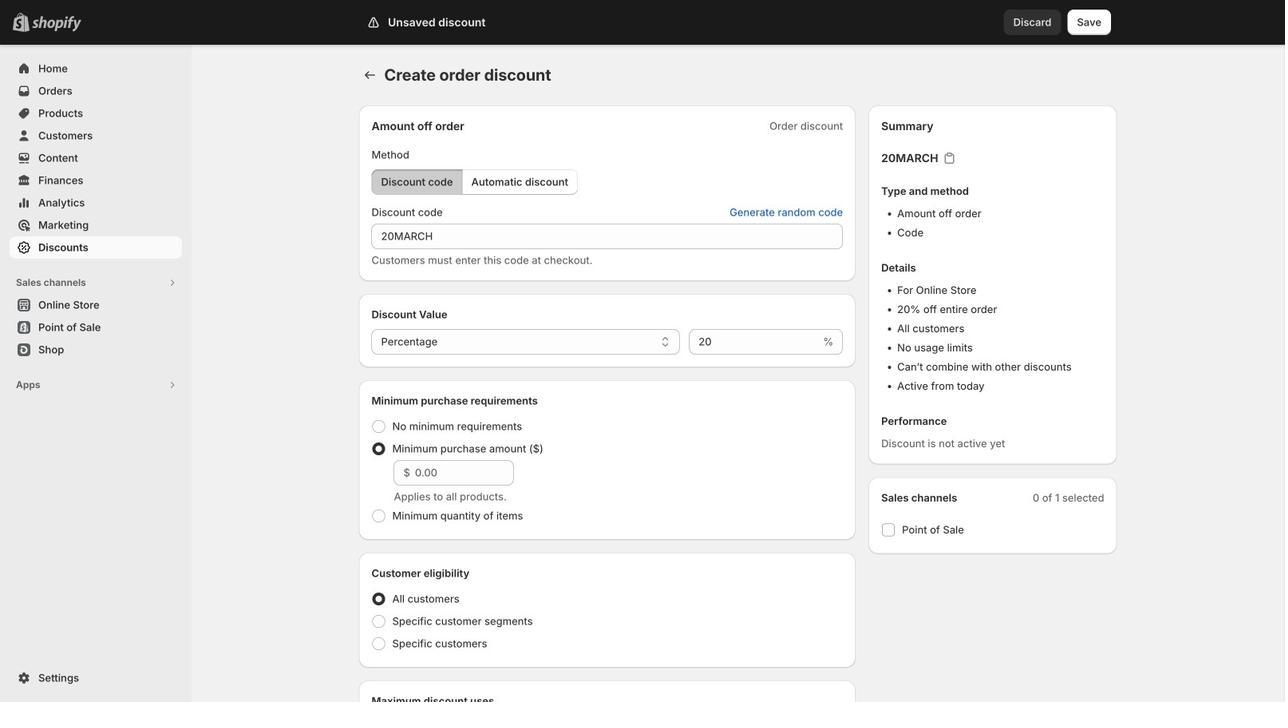 Task type: describe. For each thing, give the bounding box(es) containing it.
shopify image
[[32, 16, 81, 32]]

0.00 text field
[[415, 460, 514, 486]]



Task type: vqa. For each thing, say whether or not it's contained in the screenshot.
0.00 text box
yes



Task type: locate. For each thing, give the bounding box(es) containing it.
None text field
[[690, 329, 821, 355]]

None text field
[[372, 224, 844, 249]]



